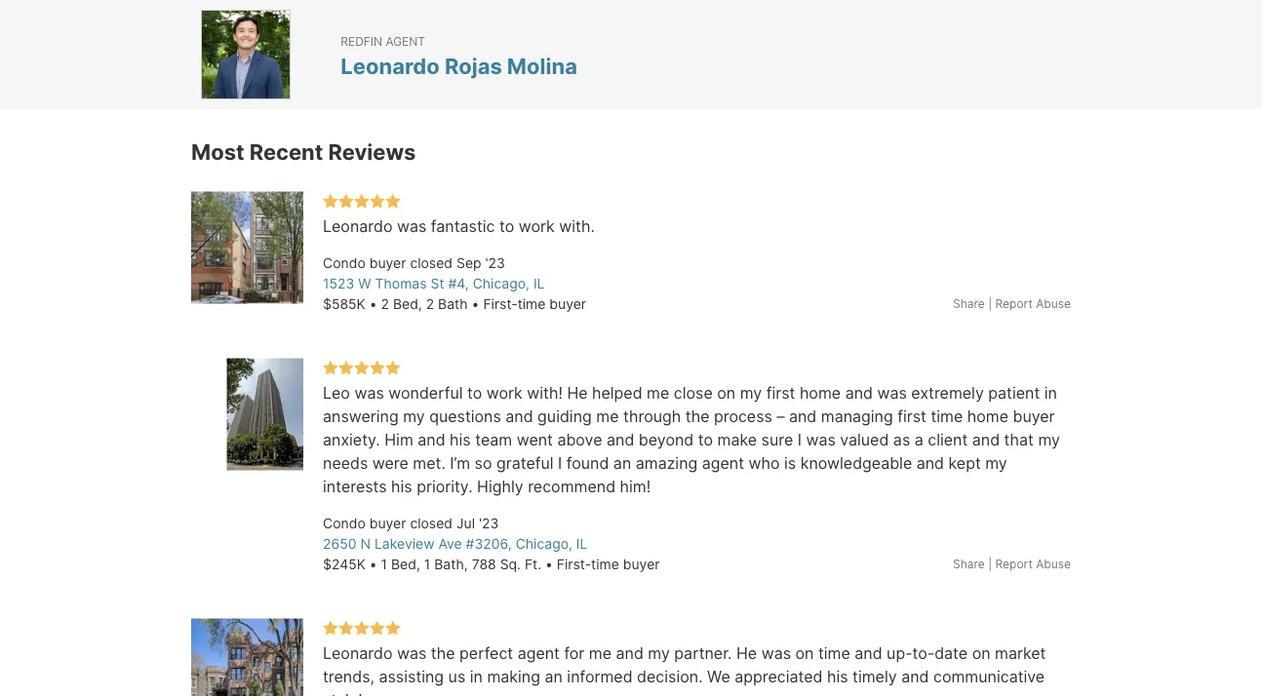 Task type: vqa. For each thing, say whether or not it's contained in the screenshot.
the top the |
yes



Task type: describe. For each thing, give the bounding box(es) containing it.
timely
[[853, 668, 897, 687]]

extremely
[[911, 384, 984, 403]]

sep
[[456, 255, 481, 272]]

grateful
[[496, 454, 554, 473]]

leonardo was the perfect agent for me and my partner. he was on time and up-to-date on market trends, assisting us in making an informed decision. we appreciated his timely and communicative style!
[[323, 644, 1050, 696]]

market
[[995, 644, 1046, 663]]

buyer down with.
[[550, 296, 586, 313]]

date
[[935, 644, 968, 663]]

• down w
[[369, 296, 377, 313]]

and up informed
[[616, 644, 644, 663]]

leonardo for leonardo was the perfect agent for me and my partner. he was on time and up-to-date on market trends, assisting us in making an informed decision. we appreciated his timely and communicative style!
[[323, 644, 393, 663]]

met.
[[413, 454, 446, 473]]

priority.
[[417, 477, 473, 496]]

kept
[[949, 454, 981, 473]]

bed, for leonardo was fantastic to work with.
[[393, 296, 422, 313]]

condo buyer closed  jul '23 2650 n lakeview ave #3206, chicago, il $245k • 1 bed, 1 bath, 788 sq. ft. • first-time buyer
[[323, 515, 660, 573]]

ave
[[438, 536, 462, 552]]

0 vertical spatial his
[[450, 431, 471, 450]]

il for with.
[[533, 275, 545, 292]]

most recent reviews
[[191, 138, 416, 165]]

informed
[[567, 668, 633, 687]]

agent inside leo was wonderful to work with! he helped me close on my first home and was extremely patient in answering my questions and guiding me through the process – and managing first time home buyer anxiety. him and his team went above and beyond to make sure i was valued as a client and that my needs were met. i'm so grateful i found an amazing agent who is knowledgeable and kept my interests his priority. highly recommend him!
[[702, 454, 744, 473]]

leonardo inside redfin agent leonardo rojas molina
[[341, 52, 440, 79]]

valued
[[840, 431, 889, 450]]

helped
[[592, 384, 642, 403]]

work for with.
[[519, 217, 555, 236]]

to-
[[913, 644, 935, 663]]

2650
[[323, 536, 357, 552]]

most
[[191, 138, 244, 165]]

patient
[[988, 384, 1040, 403]]

interests
[[323, 477, 387, 496]]

close
[[674, 384, 713, 403]]

he inside leo was wonderful to work with! he helped me close on my first home and was extremely patient in answering my questions and guiding me through the process – and managing first time home buyer anxiety. him and his team went above and beyond to make sure i was valued as a client and that my needs were met. i'm so grateful i found an amazing agent who is knowledgeable and kept my interests his priority. highly recommend him!
[[567, 384, 588, 403]]

appreciated
[[735, 668, 823, 687]]

buyer up the lakeview
[[369, 515, 406, 532]]

share for leonardo was fantastic to work with.
[[953, 296, 985, 311]]

with.
[[559, 217, 595, 236]]

and up kept
[[972, 431, 1000, 450]]

2650 n lakeview ave #3206, chicago, il link
[[323, 536, 588, 552]]

and up timely
[[855, 644, 882, 663]]

through
[[623, 407, 681, 426]]

and down through
[[607, 431, 634, 450]]

needs
[[323, 454, 368, 473]]

to for fantastic
[[499, 217, 514, 236]]

was up the managing
[[877, 384, 907, 403]]

time inside 'condo buyer closed  jul '23 2650 n lakeview ave #3206, chicago, il $245k • 1 bed, 1 bath, 788 sq. ft. • first-time buyer'
[[591, 556, 619, 573]]

process
[[714, 407, 772, 426]]

lakeview
[[374, 536, 435, 552]]

sq.
[[500, 556, 521, 573]]

report abuse link for leonardo was fantastic to work with.
[[995, 296, 1071, 311]]

went
[[517, 431, 553, 450]]

ft.
[[525, 556, 541, 573]]

1523 w thomas st #4, chicago, il link
[[323, 275, 545, 292]]

amazing
[[636, 454, 698, 473]]

| for leonardo was fantastic to work with.
[[988, 296, 992, 311]]

sure
[[761, 431, 793, 450]]

as
[[893, 431, 910, 450]]

$245k
[[323, 556, 366, 573]]

bath
[[438, 296, 468, 313]]

report abuse link for leo was wonderful to work with! he helped me close on my first home and was extremely patient in answering my questions and guiding me through the process – and managing first time home buyer anxiety. him and his team went above and beyond to make sure i was valued as a client and that my needs were met. i'm so grateful i found an amazing agent who is knowledgeable and kept my interests his priority. highly recommend him!
[[995, 557, 1071, 571]]

on inside leo was wonderful to work with! he helped me close on my first home and was extremely patient in answering my questions and guiding me through the process – and managing first time home buyer anxiety. him and his team went above and beyond to make sure i was valued as a client and that my needs were met. i'm so grateful i found an amazing agent who is knowledgeable and kept my interests his priority. highly recommend him!
[[717, 384, 736, 403]]

beyond
[[639, 431, 694, 450]]

share link for leonardo was fantastic to work with.
[[953, 295, 985, 313]]

is
[[784, 454, 796, 473]]

team
[[475, 431, 512, 450]]

agent
[[386, 34, 425, 48]]

managing
[[821, 407, 893, 426]]

anxiety.
[[323, 431, 380, 450]]

buyer down him!
[[623, 556, 660, 573]]

recent
[[249, 138, 323, 165]]

trends,
[[323, 668, 375, 687]]

the inside leonardo was the perfect agent for me and my partner. he was on time and up-to-date on market trends, assisting us in making an informed decision. we appreciated his timely and communicative style!
[[431, 644, 455, 663]]

style!
[[323, 691, 363, 696]]

788
[[472, 556, 496, 573]]

thomas
[[375, 275, 427, 292]]

1523
[[323, 275, 354, 292]]

1 vertical spatial his
[[391, 477, 412, 496]]

• right ft.
[[545, 556, 553, 573]]

found
[[567, 454, 609, 473]]

redfin
[[341, 34, 382, 48]]

decision.
[[637, 668, 703, 687]]

report for leonardo was fantastic to work with.
[[995, 296, 1033, 311]]

first- inside condo buyer closed  sep '23 1523 w thomas st #4, chicago, il $585k • 2 bed, 2 bath • first-time buyer
[[483, 296, 518, 313]]

leonardo rojas molina link
[[341, 52, 577, 79]]

a
[[915, 431, 924, 450]]

• right the bath
[[472, 296, 479, 313]]

agent inside leonardo was the perfect agent for me and my partner. he was on time and up-to-date on market trends, assisting us in making an informed decision. we appreciated his timely and communicative style!
[[518, 644, 560, 663]]

above
[[557, 431, 602, 450]]

closed for wonderful
[[410, 515, 453, 532]]

first- inside 'condo buyer closed  jul '23 2650 n lakeview ave #3206, chicago, il $245k • 1 bed, 1 bath, 788 sq. ft. • first-time buyer'
[[557, 556, 591, 573]]

rojas
[[445, 52, 502, 79]]

so
[[475, 454, 492, 473]]

w
[[358, 275, 371, 292]]

0 vertical spatial me
[[647, 384, 669, 403]]

bath,
[[434, 556, 468, 573]]

was up the knowledgeable
[[806, 431, 836, 450]]

0 horizontal spatial i
[[558, 454, 562, 473]]

recommend
[[528, 477, 616, 496]]

my right that
[[1038, 431, 1060, 450]]

rating 5.0 out of 5 element for leo was wonderful to work with! he helped me close on my first home and was extremely patient in answering my questions and guiding me through the process – and managing first time home buyer anxiety. him and his team went above and beyond to make sure i was valued as a client and that my needs were met. i'm so grateful i found an amazing agent who is knowledgeable and kept my interests his priority. highly recommend him!
[[323, 360, 401, 378]]

that
[[1004, 431, 1034, 450]]

0 horizontal spatial home
[[800, 384, 841, 403]]

and right –
[[789, 407, 817, 426]]



Task type: locate. For each thing, give the bounding box(es) containing it.
buyer
[[369, 255, 406, 272], [550, 296, 586, 313], [1013, 407, 1055, 426], [369, 515, 406, 532], [623, 556, 660, 573]]

the down close
[[685, 407, 710, 426]]

partner.
[[674, 644, 732, 663]]

home
[[800, 384, 841, 403], [967, 407, 1009, 426]]

2 rating 5.0 out of 5 element from the top
[[323, 360, 401, 378]]

1 vertical spatial agent
[[518, 644, 560, 663]]

guiding
[[538, 407, 592, 426]]

his up "i'm"
[[450, 431, 471, 450]]

0 vertical spatial share link
[[953, 295, 985, 313]]

1 vertical spatial report abuse link
[[995, 557, 1071, 571]]

and
[[845, 384, 873, 403], [506, 407, 533, 426], [789, 407, 817, 426], [418, 431, 445, 450], [607, 431, 634, 450], [972, 431, 1000, 450], [917, 454, 944, 473], [616, 644, 644, 663], [855, 644, 882, 663], [901, 668, 929, 687]]

in inside leo was wonderful to work with! he helped me close on my first home and was extremely patient in answering my questions and guiding me through the process – and managing first time home buyer anxiety. him and his team went above and beyond to make sure i was valued as a client and that my needs were met. i'm so grateful i found an amazing agent who is knowledgeable and kept my interests his priority. highly recommend him!
[[1044, 384, 1057, 403]]

'23 for fantastic
[[485, 255, 505, 272]]

in right us
[[470, 668, 483, 687]]

my down wonderful
[[403, 407, 425, 426]]

1 vertical spatial i
[[558, 454, 562, 473]]

1 vertical spatial condo
[[323, 515, 366, 532]]

time right ft.
[[591, 556, 619, 573]]

leonardo rojas molina, redfin agent image
[[201, 10, 291, 99]]

client
[[928, 431, 968, 450]]

share link for leo was wonderful to work with! he helped me close on my first home and was extremely patient in answering my questions and guiding me through the process – and managing first time home buyer anxiety. him and his team went above and beyond to make sure i was valued as a client and that my needs were met. i'm so grateful i found an amazing agent who is knowledgeable and kept my interests his priority. highly recommend him!
[[953, 555, 985, 573]]

•
[[369, 296, 377, 313], [472, 296, 479, 313], [369, 556, 377, 573], [545, 556, 553, 573]]

my right kept
[[985, 454, 1007, 473]]

were
[[372, 454, 409, 473]]

1 vertical spatial bed,
[[391, 556, 420, 573]]

bed, for leo was wonderful to work with! he helped me close on my first home and was extremely patient in answering my questions and guiding me through the process – and managing first time home buyer anxiety. him and his team went above and beyond to make sure i was valued as a client and that my needs were met. i'm so grateful i found an amazing agent who is knowledgeable and kept my interests his priority. highly recommend him!
[[391, 556, 420, 573]]

communicative
[[933, 668, 1045, 687]]

1 vertical spatial report
[[995, 557, 1033, 571]]

rating 5.0 out of 5 element up trends,
[[323, 620, 401, 638]]

chicago, up ft.
[[516, 536, 573, 552]]

0 horizontal spatial first-
[[483, 296, 518, 313]]

2 share | report abuse from the top
[[953, 557, 1071, 571]]

condo up 2650
[[323, 515, 366, 532]]

leo was wonderful to work with! he helped me close on my first home and was extremely patient in answering my questions and guiding me through the process – and managing first time home buyer anxiety. him and his team went above and beyond to make sure i was valued as a client and that my needs were met. i'm so grateful i found an amazing agent who is knowledgeable and kept my interests his priority. highly recommend him!
[[323, 384, 1065, 496]]

2 vertical spatial rating 5.0 out of 5 element
[[323, 620, 401, 638]]

making
[[487, 668, 540, 687]]

2 down 3
[[193, 62, 201, 77]]

he up appreciated
[[736, 644, 757, 663]]

section
[[640, 0, 1071, 92]]

n
[[360, 536, 371, 552]]

1 down 3
[[194, 85, 200, 100]]

1 vertical spatial an
[[545, 668, 563, 687]]

my inside leonardo was the perfect agent for me and my partner. he was on time and up-to-date on market trends, assisting us in making an informed decision. we appreciated his timely and communicative style!
[[648, 644, 670, 663]]

1 vertical spatial me
[[596, 407, 619, 426]]

1 vertical spatial abuse
[[1036, 557, 1071, 571]]

my up decision.
[[648, 644, 670, 663]]

0 vertical spatial home
[[800, 384, 841, 403]]

1 vertical spatial the
[[431, 644, 455, 663]]

first-
[[483, 296, 518, 313], [557, 556, 591, 573]]

1 horizontal spatial i
[[798, 431, 802, 450]]

me up through
[[647, 384, 669, 403]]

1 vertical spatial first
[[898, 407, 927, 426]]

1 share from the top
[[953, 296, 985, 311]]

0 horizontal spatial il
[[533, 275, 545, 292]]

1 vertical spatial first-
[[557, 556, 591, 573]]

share up extremely on the right bottom of page
[[953, 296, 985, 311]]

and up the managing
[[845, 384, 873, 403]]

0 horizontal spatial 2
[[193, 62, 201, 77]]

1 condo from the top
[[323, 255, 366, 272]]

2 share link from the top
[[953, 555, 985, 573]]

share | report abuse up market at the bottom of the page
[[953, 557, 1071, 571]]

0 vertical spatial to
[[499, 217, 514, 236]]

2 condo from the top
[[323, 515, 366, 532]]

was left fantastic
[[397, 217, 427, 236]]

an inside leonardo was the perfect agent for me and my partner. he was on time and up-to-date on market trends, assisting us in making an informed decision. we appreciated his timely and communicative style!
[[545, 668, 563, 687]]

1 vertical spatial leonardo
[[323, 217, 393, 236]]

chicago, for with!
[[516, 536, 573, 552]]

share | report abuse for leo was wonderful to work with! he helped me close on my first home and was extremely patient in answering my questions and guiding me through the process – and managing first time home buyer anxiety. him and his team went above and beyond to make sure i was valued as a client and that my needs were met. i'm so grateful i found an amazing agent who is knowledgeable and kept my interests his priority. highly recommend him!
[[953, 557, 1071, 571]]

1 down the lakeview
[[381, 556, 387, 573]]

1 vertical spatial he
[[736, 644, 757, 663]]

0 horizontal spatial to
[[467, 384, 482, 403]]

molina
[[507, 52, 577, 79]]

0 vertical spatial '23
[[485, 255, 505, 272]]

assisting
[[379, 668, 444, 687]]

0 vertical spatial report abuse link
[[995, 296, 1071, 311]]

bed, down thomas
[[393, 296, 422, 313]]

1 vertical spatial share
[[953, 557, 985, 571]]

him
[[385, 431, 413, 450]]

home down patient
[[967, 407, 1009, 426]]

1 vertical spatial share | report abuse
[[953, 557, 1071, 571]]

he
[[567, 384, 588, 403], [736, 644, 757, 663]]

perfect
[[460, 644, 513, 663]]

me inside leonardo was the perfect agent for me and my partner. he was on time and up-to-date on market trends, assisting us in making an informed decision. we appreciated his timely and communicative style!
[[589, 644, 612, 663]]

1 vertical spatial il
[[576, 536, 588, 552]]

abuse for leo was wonderful to work with! he helped me close on my first home and was extremely patient in answering my questions and guiding me through the process – and managing first time home buyer anxiety. him and his team went above and beyond to make sure i was valued as a client and that my needs were met. i'm so grateful i found an amazing agent who is knowledgeable and kept my interests his priority. highly recommend him!
[[1036, 557, 1071, 571]]

was up answering
[[354, 384, 384, 403]]

first- right ft.
[[557, 556, 591, 573]]

2 closed from the top
[[410, 515, 453, 532]]

1 horizontal spatial an
[[613, 454, 631, 473]]

closed inside 'condo buyer closed  jul '23 2650 n lakeview ave #3206, chicago, il $245k • 1 bed, 1 bath, 788 sq. ft. • first-time buyer'
[[410, 515, 453, 532]]

'23
[[485, 255, 505, 272], [479, 515, 499, 532]]

1 | from the top
[[988, 296, 992, 311]]

i right sure
[[798, 431, 802, 450]]

buyer inside leo was wonderful to work with! he helped me close on my first home and was extremely patient in answering my questions and guiding me through the process – and managing first time home buyer anxiety. him and his team went above and beyond to make sure i was valued as a client and that my needs were met. i'm so grateful i found an amazing agent who is knowledgeable and kept my interests his priority. highly recommend him!
[[1013, 407, 1055, 426]]

condo for leo was wonderful to work with! he helped me close on my first home and was extremely patient in answering my questions and guiding me through the process – and managing first time home buyer anxiety. him and his team went above and beyond to make sure i was valued as a client and that my needs were met. i'm so grateful i found an amazing agent who is knowledgeable and kept my interests his priority. highly recommend him!
[[323, 515, 366, 532]]

bed, inside 'condo buyer closed  jul '23 2650 n lakeview ave #3206, chicago, il $245k • 1 bed, 1 bath, 788 sq. ft. • first-time buyer'
[[391, 556, 420, 573]]

0 vertical spatial share
[[953, 296, 985, 311]]

time inside leonardo was the perfect agent for me and my partner. he was on time and up-to-date on market trends, assisting us in making an informed decision. we appreciated his timely and communicative style!
[[818, 644, 850, 663]]

st
[[431, 275, 444, 292]]

1 horizontal spatial first-
[[557, 556, 591, 573]]

first up –
[[766, 384, 795, 403]]

1 horizontal spatial the
[[685, 407, 710, 426]]

1 vertical spatial |
[[988, 557, 992, 571]]

0 vertical spatial chicago,
[[473, 275, 530, 292]]

rating 5.0 out of 5 element
[[323, 193, 401, 211], [323, 360, 401, 378], [323, 620, 401, 638]]

condo buyer closed  sep '23 1523 w thomas st #4, chicago, il $585k • 2 bed, 2 bath • first-time buyer
[[323, 255, 586, 313]]

3 rating 5.0 out of 5 element from the top
[[323, 620, 401, 638]]

0 vertical spatial rating 5.0 out of 5 element
[[323, 193, 401, 211]]

his left timely
[[827, 668, 848, 687]]

1 horizontal spatial on
[[796, 644, 814, 663]]

jul
[[456, 515, 475, 532]]

share link
[[953, 295, 985, 313], [953, 555, 985, 573]]

1 horizontal spatial to
[[499, 217, 514, 236]]

and up the met.
[[418, 431, 445, 450]]

0 vertical spatial bed,
[[393, 296, 422, 313]]

1 horizontal spatial agent
[[702, 454, 744, 473]]

il for with!
[[576, 536, 588, 552]]

time
[[518, 296, 546, 313], [931, 407, 963, 426], [591, 556, 619, 573], [818, 644, 850, 663]]

highly
[[477, 477, 523, 496]]

chicago, inside condo buyer closed  sep '23 1523 w thomas st #4, chicago, il $585k • 2 bed, 2 bath • first-time buyer
[[473, 275, 530, 292]]

on up appreciated
[[796, 644, 814, 663]]

0 horizontal spatial the
[[431, 644, 455, 663]]

1 share | report abuse from the top
[[953, 296, 1071, 311]]

1 report abuse link from the top
[[995, 296, 1071, 311]]

1 abuse from the top
[[1036, 296, 1071, 311]]

leonardo up w
[[323, 217, 393, 236]]

and down to-
[[901, 668, 929, 687]]

1 horizontal spatial his
[[450, 431, 471, 450]]

and up went
[[506, 407, 533, 426]]

• down 'n'
[[369, 556, 377, 573]]

il inside 'condo buyer closed  jul '23 2650 n lakeview ave #3206, chicago, il $245k • 1 bed, 1 bath, 788 sq. ft. • first-time buyer'
[[576, 536, 588, 552]]

'23 inside condo buyer closed  sep '23 1523 w thomas st #4, chicago, il $585k • 2 bed, 2 bath • first-time buyer
[[485, 255, 505, 272]]

0 horizontal spatial an
[[545, 668, 563, 687]]

rating 5.0 out of 5 element up the leo
[[323, 360, 401, 378]]

share | report abuse up patient
[[953, 296, 1071, 311]]

2
[[193, 62, 201, 77], [381, 296, 389, 313], [426, 296, 434, 313]]

1 vertical spatial closed
[[410, 515, 453, 532]]

condo for leonardo was fantastic to work with.
[[323, 255, 366, 272]]

'23 for wonderful
[[479, 515, 499, 532]]

1 vertical spatial rating 5.0 out of 5 element
[[323, 360, 401, 378]]

first
[[766, 384, 795, 403], [898, 407, 927, 426]]

$585k
[[323, 296, 366, 313]]

1 horizontal spatial he
[[736, 644, 757, 663]]

0 horizontal spatial 1
[[194, 85, 200, 100]]

condo inside condo buyer closed  sep '23 1523 w thomas st #4, chicago, il $585k • 2 bed, 2 bath • first-time buyer
[[323, 255, 366, 272]]

2 horizontal spatial on
[[972, 644, 991, 663]]

he inside leonardo was the perfect agent for me and my partner. he was on time and up-to-date on market trends, assisting us in making an informed decision. we appreciated his timely and communicative style!
[[736, 644, 757, 663]]

1 vertical spatial home
[[967, 407, 1009, 426]]

0 horizontal spatial his
[[391, 477, 412, 496]]

to
[[499, 217, 514, 236], [467, 384, 482, 403], [698, 431, 713, 450]]

2 horizontal spatial his
[[827, 668, 848, 687]]

who
[[749, 454, 780, 473]]

for
[[564, 644, 585, 663]]

closed up 1523 w thomas st #4, chicago, il "link"
[[410, 255, 453, 272]]

chicago, for with.
[[473, 275, 530, 292]]

i up recommend
[[558, 454, 562, 473]]

2 down 1523 w thomas st #4, chicago, il "link"
[[426, 296, 434, 313]]

0 vertical spatial the
[[685, 407, 710, 426]]

home up the managing
[[800, 384, 841, 403]]

leo
[[323, 384, 350, 403]]

to left make
[[698, 431, 713, 450]]

0 vertical spatial il
[[533, 275, 545, 292]]

leonardo inside leonardo was the perfect agent for me and my partner. he was on time and up-to-date on market trends, assisting us in making an informed decision. we appreciated his timely and communicative style!
[[323, 644, 393, 663]]

closed inside condo buyer closed  sep '23 1523 w thomas st #4, chicago, il $585k • 2 bed, 2 bath • first-time buyer
[[410, 255, 453, 272]]

1 horizontal spatial il
[[576, 536, 588, 552]]

0 vertical spatial he
[[567, 384, 588, 403]]

his
[[450, 431, 471, 450], [391, 477, 412, 496], [827, 668, 848, 687]]

0 vertical spatial work
[[519, 217, 555, 236]]

on up process
[[717, 384, 736, 403]]

1 vertical spatial in
[[470, 668, 483, 687]]

chicago, down sep
[[473, 275, 530, 292]]

il right #4,
[[533, 275, 545, 292]]

leonardo for leonardo was fantastic to work with.
[[323, 217, 393, 236]]

me up informed
[[589, 644, 612, 663]]

0 vertical spatial share | report abuse
[[953, 296, 1071, 311]]

to for wonderful
[[467, 384, 482, 403]]

report abuse link up patient
[[995, 296, 1071, 311]]

to right fantastic
[[499, 217, 514, 236]]

share for leo was wonderful to work with! he helped me close on my first home and was extremely patient in answering my questions and guiding me through the process – and managing first time home buyer anxiety. him and his team went above and beyond to make sure i was valued as a client and that my needs were met. i'm so grateful i found an amazing agent who is knowledgeable and kept my interests his priority. highly recommend him!
[[953, 557, 985, 571]]

time right the bath
[[518, 296, 546, 313]]

to up questions
[[467, 384, 482, 403]]

in
[[1044, 384, 1057, 403], [470, 668, 483, 687]]

2 | from the top
[[988, 557, 992, 571]]

work inside leo was wonderful to work with! he helped me close on my first home and was extremely patient in answering my questions and guiding me through the process – and managing first time home buyer anxiety. him and his team went above and beyond to make sure i was valued as a client and that my needs were met. i'm so grateful i found an amazing agent who is knowledgeable and kept my interests his priority. highly recommend him!
[[487, 384, 523, 403]]

0 vertical spatial in
[[1044, 384, 1057, 403]]

leonardo down agent in the left top of the page
[[341, 52, 440, 79]]

2 abuse from the top
[[1036, 557, 1071, 571]]

abuse for leonardo was fantastic to work with.
[[1036, 296, 1071, 311]]

0 horizontal spatial in
[[470, 668, 483, 687]]

i'm
[[450, 454, 470, 473]]

|
[[988, 296, 992, 311], [988, 557, 992, 571]]

leonardo was fantastic to work with.
[[323, 217, 595, 236]]

1 horizontal spatial in
[[1044, 384, 1057, 403]]

on
[[717, 384, 736, 403], [796, 644, 814, 663], [972, 644, 991, 663]]

1 horizontal spatial first
[[898, 407, 927, 426]]

0 vertical spatial first-
[[483, 296, 518, 313]]

and down a in the right of the page
[[917, 454, 944, 473]]

1 share link from the top
[[953, 295, 985, 313]]

my
[[740, 384, 762, 403], [403, 407, 425, 426], [1038, 431, 1060, 450], [985, 454, 1007, 473], [648, 644, 670, 663]]

time inside condo buyer closed  sep '23 1523 w thomas st #4, chicago, il $585k • 2 bed, 2 bath • first-time buyer
[[518, 296, 546, 313]]

report abuse link
[[995, 296, 1071, 311], [995, 557, 1071, 571]]

in right patient
[[1044, 384, 1057, 403]]

an
[[613, 454, 631, 473], [545, 668, 563, 687]]

report up patient
[[995, 296, 1033, 311]]

me down helped
[[596, 407, 619, 426]]

0 horizontal spatial he
[[567, 384, 588, 403]]

in inside leonardo was the perfect agent for me and my partner. he was on time and up-to-date on market trends, assisting us in making an informed decision. we appreciated his timely and communicative style!
[[470, 668, 483, 687]]

abuse
[[1036, 296, 1071, 311], [1036, 557, 1071, 571]]

reviews
[[328, 138, 416, 165]]

his down were
[[391, 477, 412, 496]]

chicago,
[[473, 275, 530, 292], [516, 536, 573, 552]]

answering
[[323, 407, 399, 426]]

work left with.
[[519, 217, 555, 236]]

report for leo was wonderful to work with! he helped me close on my first home and was extremely patient in answering my questions and guiding me through the process – and managing first time home buyer anxiety. him and his team went above and beyond to make sure i was valued as a client and that my needs were met. i'm so grateful i found an amazing agent who is knowledgeable and kept my interests his priority. highly recommend him!
[[995, 557, 1033, 571]]

redfin agent leonardo rojas molina
[[341, 34, 577, 79]]

first- right the bath
[[483, 296, 518, 313]]

buyer up that
[[1013, 407, 1055, 426]]

2 down thomas
[[381, 296, 389, 313]]

2 horizontal spatial to
[[698, 431, 713, 450]]

rating 5.0 out of 5 element for leonardo was fantastic to work with.
[[323, 193, 401, 211]]

fantastic
[[431, 217, 495, 236]]

0 vertical spatial condo
[[323, 255, 366, 272]]

condo inside 'condo buyer closed  jul '23 2650 n lakeview ave #3206, chicago, il $245k • 1 bed, 1 bath, 788 sq. ft. • first-time buyer'
[[323, 515, 366, 532]]

on up communicative
[[972, 644, 991, 663]]

make
[[717, 431, 757, 450]]

il inside condo buyer closed  sep '23 1523 w thomas st #4, chicago, il $585k • 2 bed, 2 bath • first-time buyer
[[533, 275, 545, 292]]

2 horizontal spatial 1
[[424, 556, 430, 573]]

2 report from the top
[[995, 557, 1033, 571]]

an right making
[[545, 668, 563, 687]]

0 vertical spatial i
[[798, 431, 802, 450]]

| for leo was wonderful to work with! he helped me close on my first home and was extremely patient in answering my questions and guiding me through the process – and managing first time home buyer anxiety. him and his team went above and beyond to make sure i was valued as a client and that my needs were met. i'm so grateful i found an amazing agent who is knowledgeable and kept my interests his priority. highly recommend him!
[[988, 557, 992, 571]]

an inside leo was wonderful to work with! he helped me close on my first home and was extremely patient in answering my questions and guiding me through the process – and managing first time home buyer anxiety. him and his team went above and beyond to make sure i was valued as a client and that my needs were met. i'm so grateful i found an amazing agent who is knowledgeable and kept my interests his priority. highly recommend him!
[[613, 454, 631, 473]]

chicago, inside 'condo buyer closed  jul '23 2650 n lakeview ave #3206, chicago, il $245k • 1 bed, 1 bath, 788 sq. ft. • first-time buyer'
[[516, 536, 573, 552]]

0 vertical spatial |
[[988, 296, 992, 311]]

my up process
[[740, 384, 762, 403]]

bed, down the lakeview
[[391, 556, 420, 573]]

share
[[953, 296, 985, 311], [953, 557, 985, 571]]

condo
[[323, 255, 366, 272], [323, 515, 366, 532]]

leonardo
[[341, 52, 440, 79], [323, 217, 393, 236], [323, 644, 393, 663]]

the inside leo was wonderful to work with! he helped me close on my first home and was extremely patient in answering my questions and guiding me through the process – and managing first time home buyer anxiety. him and his team went above and beyond to make sure i was valued as a client and that my needs were met. i'm so grateful i found an amazing agent who is knowledgeable and kept my interests his priority. highly recommend him!
[[685, 407, 710, 426]]

1 vertical spatial to
[[467, 384, 482, 403]]

bed, inside condo buyer closed  sep '23 1523 w thomas st #4, chicago, il $585k • 2 bed, 2 bath • first-time buyer
[[393, 296, 422, 313]]

rating 5.0 out of 5 element for leonardo was the perfect agent for me and my partner. he was on time and up-to-date on market trends, assisting us in making an informed decision. we appreciated his timely and communicative style!
[[323, 620, 401, 638]]

1 left bath,
[[424, 556, 430, 573]]

2 report abuse link from the top
[[995, 557, 1071, 571]]

him!
[[620, 477, 651, 496]]

1 rating 5.0 out of 5 element from the top
[[323, 193, 401, 211]]

1 vertical spatial '23
[[479, 515, 499, 532]]

leonardo up trends,
[[323, 644, 393, 663]]

work
[[519, 217, 555, 236], [487, 384, 523, 403]]

2 vertical spatial me
[[589, 644, 612, 663]]

we
[[707, 668, 730, 687]]

3
[[193, 40, 201, 55]]

share link up date
[[953, 555, 985, 573]]

agent
[[702, 454, 744, 473], [518, 644, 560, 663]]

4
[[193, 17, 201, 33]]

report
[[995, 296, 1033, 311], [995, 557, 1033, 571]]

work left with!
[[487, 384, 523, 403]]

share up date
[[953, 557, 985, 571]]

0 vertical spatial first
[[766, 384, 795, 403]]

agent down make
[[702, 454, 744, 473]]

1 horizontal spatial 1
[[381, 556, 387, 573]]

an up him!
[[613, 454, 631, 473]]

2 horizontal spatial 2
[[426, 296, 434, 313]]

'23 right sep
[[485, 255, 505, 272]]

the up us
[[431, 644, 455, 663]]

1 horizontal spatial home
[[967, 407, 1009, 426]]

il down recommend
[[576, 536, 588, 552]]

closed up ave
[[410, 515, 453, 532]]

2 vertical spatial to
[[698, 431, 713, 450]]

0 horizontal spatial on
[[717, 384, 736, 403]]

buyer up thomas
[[369, 255, 406, 272]]

work for with!
[[487, 384, 523, 403]]

first up a in the right of the page
[[898, 407, 927, 426]]

0 horizontal spatial first
[[766, 384, 795, 403]]

was up appreciated
[[761, 644, 791, 663]]

time down extremely on the right bottom of page
[[931, 407, 963, 426]]

report abuse link up market at the bottom of the page
[[995, 557, 1071, 571]]

0 vertical spatial an
[[613, 454, 631, 473]]

1 report from the top
[[995, 296, 1033, 311]]

share | report abuse
[[953, 296, 1071, 311], [953, 557, 1071, 571]]

knowledgeable
[[801, 454, 912, 473]]

2 share from the top
[[953, 557, 985, 571]]

was up assisting
[[397, 644, 427, 663]]

questions
[[429, 407, 501, 426]]

0 vertical spatial agent
[[702, 454, 744, 473]]

report up market at the bottom of the page
[[995, 557, 1033, 571]]

closed for fantastic
[[410, 255, 453, 272]]

agent up making
[[518, 644, 560, 663]]

'23 inside 'condo buyer closed  jul '23 2650 n lakeview ave #3206, chicago, il $245k • 1 bed, 1 bath, 788 sq. ft. • first-time buyer'
[[479, 515, 499, 532]]

share | report abuse for leonardo was fantastic to work with.
[[953, 296, 1071, 311]]

time inside leo was wonderful to work with! he helped me close on my first home and was extremely patient in answering my questions and guiding me through the process – and managing first time home buyer anxiety. him and his team went above and beyond to make sure i was valued as a client and that my needs were met. i'm so grateful i found an amazing agent who is knowledgeable and kept my interests his priority. highly recommend him!
[[931, 407, 963, 426]]

0 vertical spatial abuse
[[1036, 296, 1071, 311]]

share link up extremely on the right bottom of page
[[953, 295, 985, 313]]

'23 up #3206,
[[479, 515, 499, 532]]

rating 5.0 out of 5 element down 'reviews'
[[323, 193, 401, 211]]

0 vertical spatial closed
[[410, 255, 453, 272]]

2 vertical spatial leonardo
[[323, 644, 393, 663]]

he up guiding
[[567, 384, 588, 403]]

2 vertical spatial his
[[827, 668, 848, 687]]

the
[[685, 407, 710, 426], [431, 644, 455, 663]]

us
[[448, 668, 466, 687]]

1 vertical spatial work
[[487, 384, 523, 403]]

#3206,
[[466, 536, 512, 552]]

1 vertical spatial share link
[[953, 555, 985, 573]]

1 vertical spatial chicago,
[[516, 536, 573, 552]]

time up appreciated
[[818, 644, 850, 663]]

0 vertical spatial report
[[995, 296, 1033, 311]]

0 vertical spatial leonardo
[[341, 52, 440, 79]]

condo up 1523
[[323, 255, 366, 272]]

up-
[[887, 644, 913, 663]]

wonderful
[[388, 384, 463, 403]]

1 horizontal spatial 2
[[381, 296, 389, 313]]

#4,
[[448, 275, 469, 292]]

–
[[777, 407, 785, 426]]

0 horizontal spatial agent
[[518, 644, 560, 663]]

his inside leonardo was the perfect agent for me and my partner. he was on time and up-to-date on market trends, assisting us in making an informed decision. we appreciated his timely and communicative style!
[[827, 668, 848, 687]]

1 closed from the top
[[410, 255, 453, 272]]



